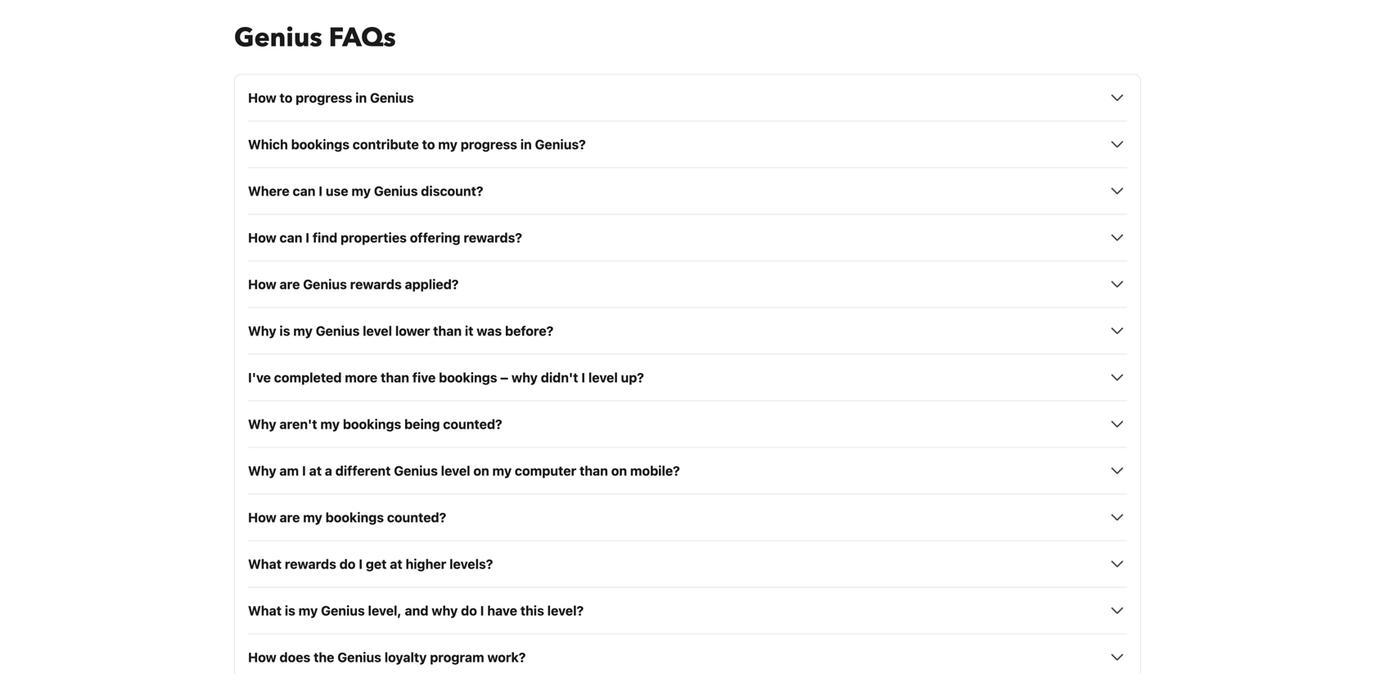 Task type: describe. For each thing, give the bounding box(es) containing it.
how to progress in genius button
[[248, 88, 1127, 108]]

do inside dropdown button
[[461, 603, 477, 619]]

genius?
[[535, 137, 586, 152]]

i inside why am i at a different genius level on my computer than on mobile? dropdown button
[[302, 463, 306, 479]]

loyalty
[[385, 650, 427, 666]]

i've completed more than five bookings – why didn't i level up? button
[[248, 368, 1127, 388]]

how for how does the genius loyalty program work?
[[248, 650, 276, 666]]

different
[[335, 463, 391, 479]]

what rewards do i get at higher levels?
[[248, 557, 493, 572]]

get
[[366, 557, 387, 572]]

find
[[313, 230, 337, 245]]

computer
[[515, 463, 577, 479]]

than inside dropdown button
[[580, 463, 608, 479]]

bookings down how to progress in genius
[[291, 137, 350, 152]]

how can i find properties offering rewards?
[[248, 230, 522, 245]]

does
[[280, 650, 311, 666]]

genius inside how are genius rewards applied? 'dropdown button'
[[303, 277, 347, 292]]

than inside 'dropdown button'
[[433, 323, 462, 339]]

how are my bookings counted? button
[[248, 508, 1127, 528]]

was
[[477, 323, 502, 339]]

before?
[[505, 323, 554, 339]]

my up what rewards do i get at higher levels?
[[303, 510, 322, 526]]

my right use
[[352, 183, 371, 199]]

how are my bookings counted?
[[248, 510, 446, 526]]

rewards inside dropdown button
[[285, 557, 336, 572]]

do inside dropdown button
[[340, 557, 356, 572]]

my inside 'dropdown button'
[[293, 323, 313, 339]]

faqs
[[329, 20, 396, 56]]

what for what is my genius level, and why do i have this level?
[[248, 603, 282, 619]]

why inside "dropdown button"
[[512, 370, 538, 385]]

applied?
[[405, 277, 459, 292]]

which bookings contribute to my progress in genius?
[[248, 137, 586, 152]]

counted? inside dropdown button
[[387, 510, 446, 526]]

my inside dropdown button
[[320, 417, 340, 432]]

five
[[413, 370, 436, 385]]

where can i use my genius discount?
[[248, 183, 483, 199]]

bookings down the 'different'
[[326, 510, 384, 526]]

genius inside how to progress in genius dropdown button
[[370, 90, 414, 105]]

genius inside where can i use my genius discount? dropdown button
[[374, 183, 418, 199]]

bookings inside "dropdown button"
[[439, 370, 497, 385]]

discount?
[[421, 183, 483, 199]]

0 horizontal spatial progress
[[296, 90, 352, 105]]

lower
[[395, 323, 430, 339]]

am
[[280, 463, 299, 479]]

what is my genius level, and why do i have this level?
[[248, 603, 584, 619]]

0 horizontal spatial to
[[280, 90, 293, 105]]

how does the genius loyalty program work?
[[248, 650, 526, 666]]

why for why is my genius level lower than it was before?
[[248, 323, 276, 339]]

offering
[[410, 230, 461, 245]]

properties
[[341, 230, 407, 245]]

–
[[501, 370, 508, 385]]

why for why aren't my bookings being counted?
[[248, 417, 276, 432]]

what rewards do i get at higher levels? button
[[248, 555, 1127, 574]]

how for how can i find properties offering rewards?
[[248, 230, 276, 245]]

genius inside dropdown button
[[338, 650, 381, 666]]

level,
[[368, 603, 402, 619]]

a
[[325, 463, 332, 479]]

which bookings contribute to my progress in genius? button
[[248, 135, 1127, 154]]

my up discount?
[[438, 137, 458, 152]]

in inside "which bookings contribute to my progress in genius?" dropdown button
[[521, 137, 532, 152]]

genius up how to progress in genius
[[234, 20, 322, 56]]

it
[[465, 323, 474, 339]]



Task type: vqa. For each thing, say whether or not it's contained in the screenshot.
Helpful related to efficient--to the hospital--clean and a compliment to the staff for their cooperative and supportive
no



Task type: locate. For each thing, give the bounding box(es) containing it.
higher
[[406, 557, 446, 572]]

0 vertical spatial in
[[355, 90, 367, 105]]

4 how from the top
[[248, 510, 276, 526]]

my left computer at the left of page
[[492, 463, 512, 479]]

i right am
[[302, 463, 306, 479]]

1 vertical spatial can
[[280, 230, 302, 245]]

why aren't my bookings being counted?
[[248, 417, 502, 432]]

are for genius
[[280, 277, 300, 292]]

genius down find
[[303, 277, 347, 292]]

are for my
[[280, 510, 300, 526]]

level inside "dropdown button"
[[589, 370, 618, 385]]

how inside how to progress in genius dropdown button
[[248, 90, 276, 105]]

i inside i've completed more than five bookings – why didn't i level up? "dropdown button"
[[582, 370, 585, 385]]

i inside what is my genius level, and why do i have this level? dropdown button
[[480, 603, 484, 619]]

0 horizontal spatial than
[[381, 370, 409, 385]]

how for how to progress in genius
[[248, 90, 276, 105]]

3 how from the top
[[248, 277, 276, 292]]

1 vertical spatial why
[[248, 417, 276, 432]]

0 horizontal spatial rewards
[[285, 557, 336, 572]]

0 vertical spatial are
[[280, 277, 300, 292]]

what inside dropdown button
[[248, 603, 282, 619]]

what inside dropdown button
[[248, 557, 282, 572]]

how
[[248, 90, 276, 105], [248, 230, 276, 245], [248, 277, 276, 292], [248, 510, 276, 526], [248, 650, 276, 666]]

in inside how to progress in genius dropdown button
[[355, 90, 367, 105]]

at
[[309, 463, 322, 479], [390, 557, 403, 572]]

bookings up the 'different'
[[343, 417, 401, 432]]

my
[[438, 137, 458, 152], [352, 183, 371, 199], [293, 323, 313, 339], [320, 417, 340, 432], [492, 463, 512, 479], [303, 510, 322, 526], [299, 603, 318, 619]]

2 why from the top
[[248, 417, 276, 432]]

which
[[248, 137, 288, 152]]

aren't
[[280, 417, 317, 432]]

1 how from the top
[[248, 90, 276, 105]]

level
[[363, 323, 392, 339], [589, 370, 618, 385], [441, 463, 470, 479]]

level inside dropdown button
[[441, 463, 470, 479]]

1 horizontal spatial on
[[611, 463, 627, 479]]

bookings inside dropdown button
[[343, 417, 401, 432]]

is inside dropdown button
[[285, 603, 295, 619]]

1 horizontal spatial in
[[521, 137, 532, 152]]

i left find
[[306, 230, 310, 245]]

why
[[248, 323, 276, 339], [248, 417, 276, 432], [248, 463, 276, 479]]

in
[[355, 90, 367, 105], [521, 137, 532, 152]]

bookings
[[291, 137, 350, 152], [439, 370, 497, 385], [343, 417, 401, 432], [326, 510, 384, 526]]

than right computer at the left of page
[[580, 463, 608, 479]]

1 vertical spatial progress
[[461, 137, 517, 152]]

0 vertical spatial at
[[309, 463, 322, 479]]

0 horizontal spatial at
[[309, 463, 322, 479]]

rewards inside 'dropdown button'
[[350, 277, 402, 292]]

in up contribute
[[355, 90, 367, 105]]

do
[[340, 557, 356, 572], [461, 603, 477, 619]]

counted? up higher
[[387, 510, 446, 526]]

2 horizontal spatial level
[[589, 370, 618, 385]]

rewards
[[350, 277, 402, 292], [285, 557, 336, 572]]

to right contribute
[[422, 137, 435, 152]]

1 horizontal spatial than
[[433, 323, 462, 339]]

genius right the
[[338, 650, 381, 666]]

2 on from the left
[[611, 463, 627, 479]]

genius down the how are genius rewards applied? on the top of the page
[[316, 323, 360, 339]]

being
[[405, 417, 440, 432]]

2 vertical spatial why
[[248, 463, 276, 479]]

i left have
[[480, 603, 484, 619]]

why left am
[[248, 463, 276, 479]]

0 vertical spatial than
[[433, 323, 462, 339]]

are inside dropdown button
[[280, 510, 300, 526]]

and
[[405, 603, 429, 619]]

i left use
[[319, 183, 323, 199]]

to up which
[[280, 90, 293, 105]]

is up the completed
[[280, 323, 290, 339]]

1 are from the top
[[280, 277, 300, 292]]

where can i use my genius discount? button
[[248, 181, 1127, 201]]

why am i at a different genius level on my computer than on mobile? button
[[248, 461, 1127, 481]]

on left mobile?
[[611, 463, 627, 479]]

at left a
[[309, 463, 322, 479]]

why right and
[[432, 603, 458, 619]]

1 vertical spatial why
[[432, 603, 458, 619]]

do left get
[[340, 557, 356, 572]]

1 horizontal spatial rewards
[[350, 277, 402, 292]]

than left it at the left of the page
[[433, 323, 462, 339]]

genius inside why is my genius level lower than it was before? 'dropdown button'
[[316, 323, 360, 339]]

1 why from the top
[[248, 323, 276, 339]]

how are genius rewards applied? button
[[248, 275, 1127, 294]]

up?
[[621, 370, 644, 385]]

1 vertical spatial do
[[461, 603, 477, 619]]

what
[[248, 557, 282, 572], [248, 603, 282, 619]]

mobile?
[[630, 463, 680, 479]]

0 vertical spatial why
[[512, 370, 538, 385]]

counted?
[[443, 417, 502, 432], [387, 510, 446, 526]]

is for what
[[285, 603, 295, 619]]

to
[[280, 90, 293, 105], [422, 137, 435, 152]]

how inside how are my bookings counted? dropdown button
[[248, 510, 276, 526]]

why right –
[[512, 370, 538, 385]]

2 vertical spatial than
[[580, 463, 608, 479]]

0 horizontal spatial do
[[340, 557, 356, 572]]

1 horizontal spatial at
[[390, 557, 403, 572]]

why inside dropdown button
[[432, 603, 458, 619]]

genius down contribute
[[374, 183, 418, 199]]

1 vertical spatial rewards
[[285, 557, 336, 572]]

than
[[433, 323, 462, 339], [381, 370, 409, 385], [580, 463, 608, 479]]

0 vertical spatial counted?
[[443, 417, 502, 432]]

why inside why is my genius level lower than it was before? 'dropdown button'
[[248, 323, 276, 339]]

why is my genius level lower than it was before? button
[[248, 321, 1127, 341]]

can left find
[[280, 230, 302, 245]]

is inside 'dropdown button'
[[280, 323, 290, 339]]

0 vertical spatial is
[[280, 323, 290, 339]]

genius inside why am i at a different genius level on my computer than on mobile? dropdown button
[[394, 463, 438, 479]]

how for how are genius rewards applied?
[[248, 277, 276, 292]]

1 vertical spatial is
[[285, 603, 295, 619]]

2 horizontal spatial than
[[580, 463, 608, 479]]

completed
[[274, 370, 342, 385]]

counted? inside dropdown button
[[443, 417, 502, 432]]

progress up discount?
[[461, 137, 517, 152]]

bookings left –
[[439, 370, 497, 385]]

why up i've
[[248, 323, 276, 339]]

how does the genius loyalty program work? button
[[248, 648, 1127, 668]]

1 vertical spatial in
[[521, 137, 532, 152]]

rewards down properties on the top left of the page
[[350, 277, 402, 292]]

how inside how can i find properties offering rewards? dropdown button
[[248, 230, 276, 245]]

can
[[293, 183, 316, 199], [280, 230, 302, 245]]

counted? up why am i at a different genius level on my computer than on mobile?
[[443, 417, 502, 432]]

how to progress in genius
[[248, 90, 414, 105]]

2 vertical spatial level
[[441, 463, 470, 479]]

genius
[[234, 20, 322, 56], [370, 90, 414, 105], [374, 183, 418, 199], [303, 277, 347, 292], [316, 323, 360, 339], [394, 463, 438, 479], [321, 603, 365, 619], [338, 650, 381, 666]]

1 horizontal spatial why
[[512, 370, 538, 385]]

what for what rewards do i get at higher levels?
[[248, 557, 282, 572]]

do left have
[[461, 603, 477, 619]]

1 horizontal spatial to
[[422, 137, 435, 152]]

0 vertical spatial to
[[280, 90, 293, 105]]

progress
[[296, 90, 352, 105], [461, 137, 517, 152]]

0 vertical spatial what
[[248, 557, 282, 572]]

are
[[280, 277, 300, 292], [280, 510, 300, 526]]

0 vertical spatial can
[[293, 183, 316, 199]]

0 vertical spatial progress
[[296, 90, 352, 105]]

at inside dropdown button
[[390, 557, 403, 572]]

why
[[512, 370, 538, 385], [432, 603, 458, 619]]

than inside "dropdown button"
[[381, 370, 409, 385]]

level?
[[547, 603, 584, 619]]

1 vertical spatial at
[[390, 557, 403, 572]]

1 on from the left
[[474, 463, 489, 479]]

are inside 'dropdown button'
[[280, 277, 300, 292]]

1 vertical spatial are
[[280, 510, 300, 526]]

how inside how are genius rewards applied? 'dropdown button'
[[248, 277, 276, 292]]

my up the completed
[[293, 323, 313, 339]]

the
[[314, 650, 334, 666]]

1 vertical spatial level
[[589, 370, 618, 385]]

0 horizontal spatial on
[[474, 463, 489, 479]]

i inside how can i find properties offering rewards? dropdown button
[[306, 230, 310, 245]]

on left computer at the left of page
[[474, 463, 489, 479]]

work?
[[487, 650, 526, 666]]

genius up contribute
[[370, 90, 414, 105]]

2 how from the top
[[248, 230, 276, 245]]

genius left the level, at the bottom of the page
[[321, 603, 365, 619]]

why am i at a different genius level on my computer than on mobile?
[[248, 463, 680, 479]]

use
[[326, 183, 348, 199]]

my up does
[[299, 603, 318, 619]]

5 how from the top
[[248, 650, 276, 666]]

how can i find properties offering rewards? button
[[248, 228, 1127, 248]]

1 horizontal spatial progress
[[461, 137, 517, 152]]

why inside why am i at a different genius level on my computer than on mobile? dropdown button
[[248, 463, 276, 479]]

2 what from the top
[[248, 603, 282, 619]]

i inside where can i use my genius discount? dropdown button
[[319, 183, 323, 199]]

why inside dropdown button
[[248, 417, 276, 432]]

i've completed more than five bookings – why didn't i level up?
[[248, 370, 644, 385]]

my inside dropdown button
[[492, 463, 512, 479]]

0 horizontal spatial why
[[432, 603, 458, 619]]

than left five
[[381, 370, 409, 385]]

contribute
[[353, 137, 419, 152]]

0 horizontal spatial level
[[363, 323, 392, 339]]

how are genius rewards applied?
[[248, 277, 459, 292]]

can for how
[[280, 230, 302, 245]]

rewards?
[[464, 230, 522, 245]]

more
[[345, 370, 378, 385]]

can for where
[[293, 183, 316, 199]]

why is my genius level lower than it was before?
[[248, 323, 554, 339]]

0 vertical spatial do
[[340, 557, 356, 572]]

i
[[319, 183, 323, 199], [306, 230, 310, 245], [582, 370, 585, 385], [302, 463, 306, 479], [359, 557, 363, 572], [480, 603, 484, 619]]

1 horizontal spatial level
[[441, 463, 470, 479]]

is up does
[[285, 603, 295, 619]]

1 what from the top
[[248, 557, 282, 572]]

0 vertical spatial why
[[248, 323, 276, 339]]

where
[[248, 183, 290, 199]]

1 vertical spatial to
[[422, 137, 435, 152]]

how inside how does the genius loyalty program work? dropdown button
[[248, 650, 276, 666]]

i right 'didn't'
[[582, 370, 585, 385]]

i inside what rewards do i get at higher levels? dropdown button
[[359, 557, 363, 572]]

level inside 'dropdown button'
[[363, 323, 392, 339]]

progress down genius faqs
[[296, 90, 352, 105]]

1 vertical spatial what
[[248, 603, 282, 619]]

0 vertical spatial rewards
[[350, 277, 402, 292]]

on
[[474, 463, 489, 479], [611, 463, 627, 479]]

genius inside what is my genius level, and why do i have this level? dropdown button
[[321, 603, 365, 619]]

how for how are my bookings counted?
[[248, 510, 276, 526]]

genius faqs
[[234, 20, 396, 56]]

my right the aren't
[[320, 417, 340, 432]]

at inside dropdown button
[[309, 463, 322, 479]]

2 are from the top
[[280, 510, 300, 526]]

3 why from the top
[[248, 463, 276, 479]]

why left the aren't
[[248, 417, 276, 432]]

1 vertical spatial counted?
[[387, 510, 446, 526]]

is for why
[[280, 323, 290, 339]]

in left "genius?"
[[521, 137, 532, 152]]

i've
[[248, 370, 271, 385]]

is
[[280, 323, 290, 339], [285, 603, 295, 619]]

at right get
[[390, 557, 403, 572]]

1 horizontal spatial do
[[461, 603, 477, 619]]

this
[[520, 603, 544, 619]]

genius down the being
[[394, 463, 438, 479]]

0 vertical spatial level
[[363, 323, 392, 339]]

why for why am i at a different genius level on my computer than on mobile?
[[248, 463, 276, 479]]

program
[[430, 650, 484, 666]]

rewards down "how are my bookings counted?"
[[285, 557, 336, 572]]

what is my genius level, and why do i have this level? button
[[248, 601, 1127, 621]]

can left use
[[293, 183, 316, 199]]

have
[[487, 603, 517, 619]]

1 vertical spatial than
[[381, 370, 409, 385]]

i left get
[[359, 557, 363, 572]]

levels?
[[450, 557, 493, 572]]

0 horizontal spatial in
[[355, 90, 367, 105]]

didn't
[[541, 370, 578, 385]]

why aren't my bookings being counted? button
[[248, 415, 1127, 434]]



